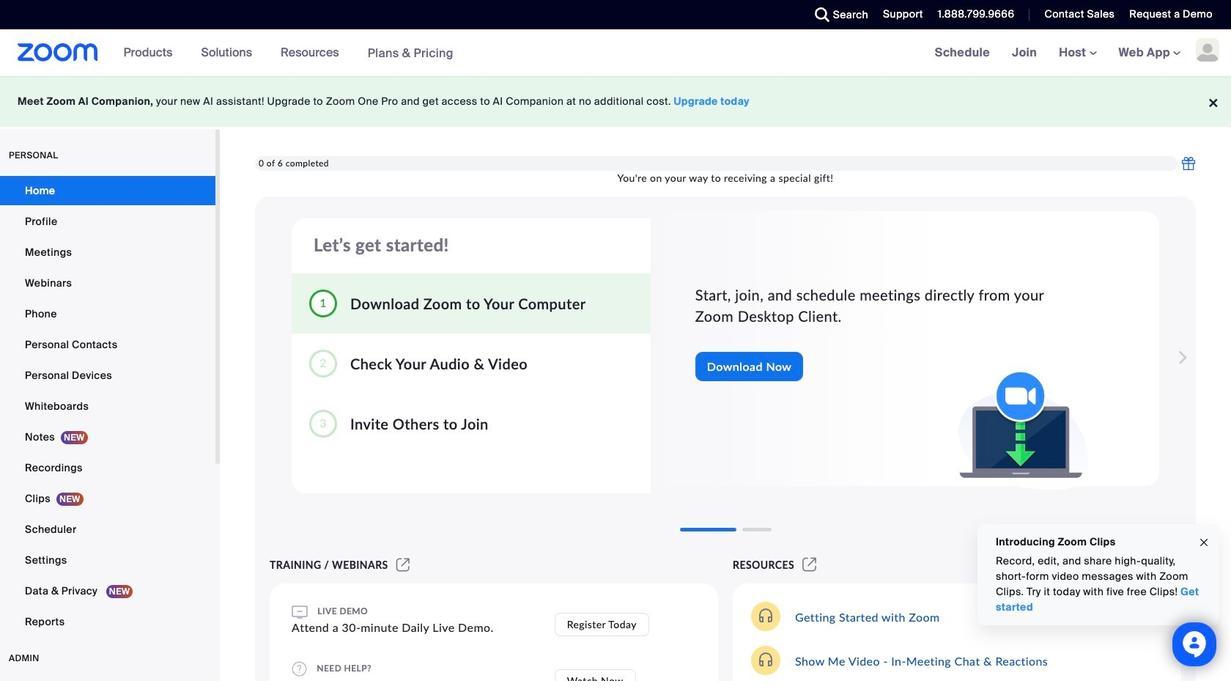 Task type: vqa. For each thing, say whether or not it's contained in the screenshot.
window new image
yes



Task type: locate. For each thing, give the bounding box(es) containing it.
profile picture image
[[1196, 38, 1220, 62]]

product information navigation
[[113, 29, 465, 77]]

0 horizontal spatial window new image
[[394, 559, 412, 571]]

1 horizontal spatial window new image
[[801, 559, 819, 571]]

2 window new image from the left
[[801, 559, 819, 571]]

close image
[[1199, 534, 1210, 551]]

footer
[[0, 76, 1232, 127]]

banner
[[0, 29, 1232, 77]]

window new image
[[394, 559, 412, 571], [801, 559, 819, 571]]

meetings navigation
[[924, 29, 1232, 77]]



Task type: describe. For each thing, give the bounding box(es) containing it.
personal menu menu
[[0, 176, 216, 638]]

1 window new image from the left
[[394, 559, 412, 571]]

zoom logo image
[[18, 43, 98, 62]]

next image
[[1171, 343, 1191, 372]]



